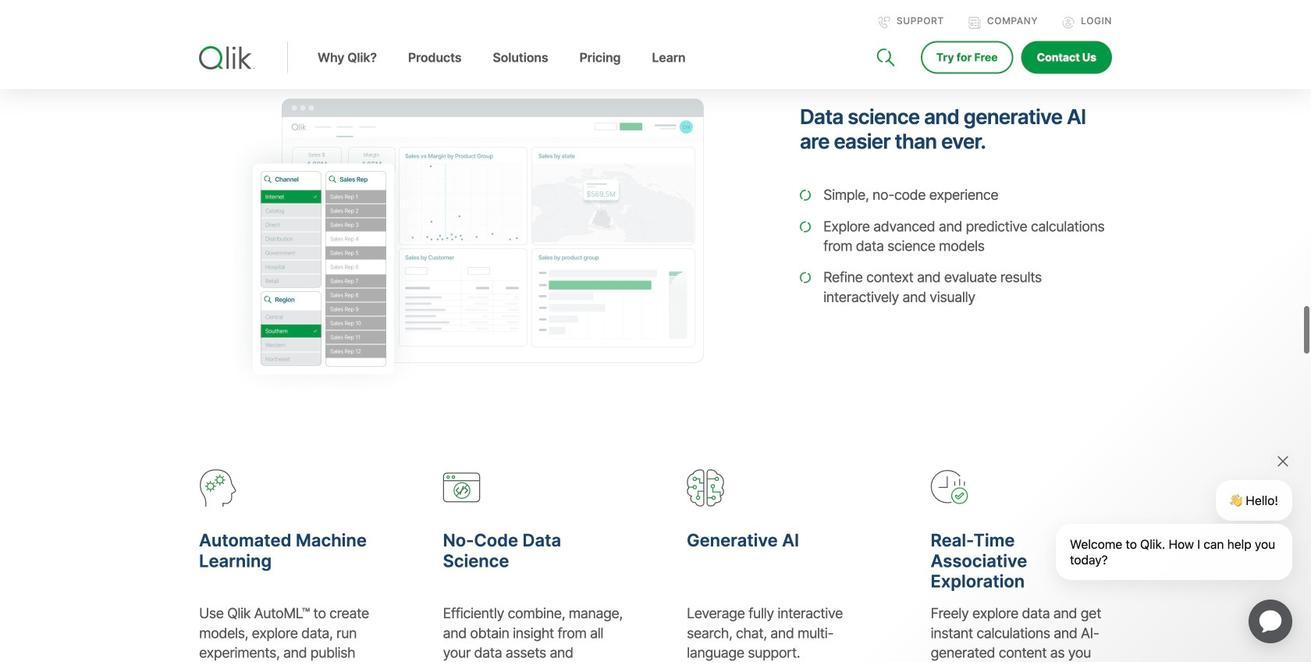 Task type: describe. For each thing, give the bounding box(es) containing it.
login image
[[1063, 16, 1075, 29]]

predictive ai dashboard - qlik image
[[199, 79, 722, 391]]

company image
[[969, 16, 981, 29]]

no-code data science icon image
[[443, 469, 481, 505]]

qlik image
[[199, 46, 255, 70]]



Task type: vqa. For each thing, say whether or not it's contained in the screenshot.
Company icon
yes



Task type: locate. For each thing, give the bounding box(es) containing it.
generative ai icon image
[[687, 469, 725, 507]]

support image
[[878, 16, 891, 29]]

real-time associative exploration icon image
[[931, 469, 969, 505]]

automated machine learning icon image
[[199, 469, 237, 507]]

application
[[1231, 581, 1312, 662]]



